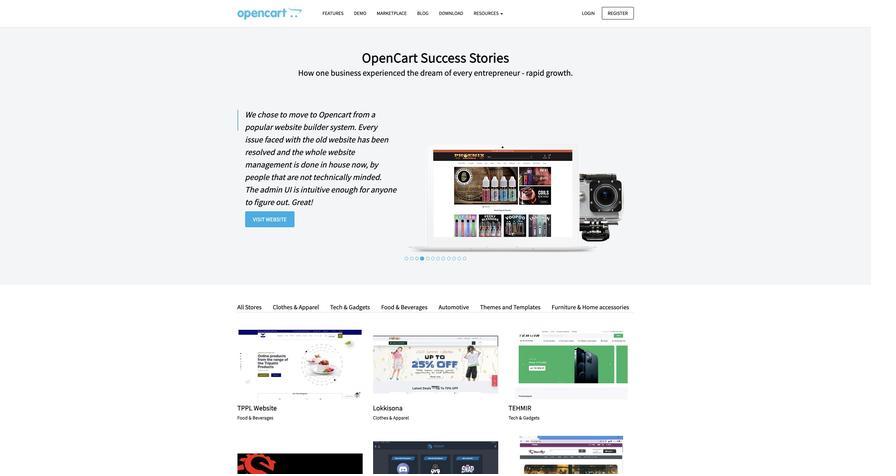Task type: locate. For each thing, give the bounding box(es) containing it.
0 vertical spatial and
[[276, 147, 290, 157]]

view for tppl website
[[281, 362, 294, 368]]

all stores
[[237, 303, 262, 311]]

the down the with
[[291, 147, 303, 157]]

1 horizontal spatial beverages
[[401, 303, 428, 311]]

1 vertical spatial gadgets
[[523, 415, 540, 421]]

tppl
[[237, 404, 252, 412]]

tech inside tehmir tech & gadgets
[[509, 415, 518, 421]]

0 horizontal spatial beverages
[[253, 415, 273, 421]]

& inside the tech & gadgets link
[[344, 303, 348, 311]]

to down the
[[245, 197, 252, 208]]

0 horizontal spatial food
[[237, 415, 248, 421]]

clothes right stores
[[273, 303, 293, 311]]

1 vertical spatial beverages
[[253, 415, 273, 421]]

1 horizontal spatial gadgets
[[523, 415, 540, 421]]

intuitive
[[300, 184, 329, 195]]

minded.
[[353, 172, 382, 183]]

marketplace
[[377, 10, 407, 16]]

to up builder
[[310, 109, 317, 120]]

website
[[266, 216, 287, 223], [254, 404, 277, 412]]

website up the with
[[274, 122, 301, 132]]

0 horizontal spatial clothes
[[273, 303, 293, 311]]

we chose to move to opencart from a popular website builder system. every issue faced with the old website has been resolved and the whole website management is done in house now, by people that are not technically minded. the admin ui is intuitive enough for anyone to figure out. great!
[[245, 109, 396, 208]]

lokkisona
[[373, 404, 403, 412]]

old
[[315, 134, 327, 145]]

0 vertical spatial clothes
[[273, 303, 293, 311]]

website right visit
[[266, 216, 287, 223]]

and down faced
[[276, 147, 290, 157]]

tppl website image
[[237, 330, 363, 400]]

business
[[331, 67, 361, 78]]

0 vertical spatial tech
[[330, 303, 343, 311]]

1 vertical spatial website
[[328, 134, 355, 145]]

visit
[[253, 216, 265, 223]]

growth.
[[546, 67, 573, 78]]

visit website
[[253, 216, 287, 223]]

lokkisona image
[[373, 330, 498, 400]]

& inside furniture & home accessories link
[[577, 303, 581, 311]]

1 vertical spatial website
[[254, 404, 277, 412]]

features link
[[317, 7, 349, 20]]

2 vertical spatial website
[[328, 147, 355, 157]]

the
[[245, 184, 258, 195]]

gadgets inside tehmir tech & gadgets
[[523, 415, 540, 421]]

1 horizontal spatial clothes
[[373, 415, 388, 421]]

& inside the clothes & apparel link
[[294, 303, 298, 311]]

furniture & home accessories link
[[547, 303, 629, 313]]

0 horizontal spatial and
[[276, 147, 290, 157]]

1 vertical spatial clothes
[[373, 415, 388, 421]]

dream
[[420, 67, 443, 78]]

1 vertical spatial apparel
[[393, 415, 409, 421]]

system.
[[330, 122, 356, 132]]

view project
[[281, 362, 319, 368], [416, 362, 455, 368], [552, 362, 590, 368], [416, 467, 455, 474], [552, 467, 590, 474]]

project
[[295, 362, 319, 368], [431, 362, 455, 368], [567, 362, 590, 368], [431, 467, 455, 474], [567, 467, 590, 474]]

food
[[381, 303, 394, 311], [237, 415, 248, 421]]

and right themes
[[502, 303, 512, 311]]

blog
[[417, 10, 429, 16]]

out.
[[276, 197, 290, 208]]

is right ui on the top left
[[293, 184, 299, 195]]

management
[[245, 159, 292, 170]]

figure
[[254, 197, 274, 208]]

the left the dream
[[407, 67, 419, 78]]

view
[[281, 362, 294, 368], [416, 362, 429, 368], [552, 362, 565, 368], [416, 467, 429, 474], [552, 467, 565, 474]]

website up house
[[328, 147, 355, 157]]

we
[[245, 109, 256, 120]]

project for tppl website
[[295, 362, 319, 368]]

rapid
[[526, 67, 544, 78]]

1 horizontal spatial food
[[381, 303, 394, 311]]

great!
[[291, 197, 313, 208]]

chose
[[257, 109, 278, 120]]

website
[[274, 122, 301, 132], [328, 134, 355, 145], [328, 147, 355, 157]]

apparel
[[299, 303, 319, 311], [393, 415, 409, 421]]

done
[[300, 159, 318, 170]]

1 horizontal spatial tech
[[509, 415, 518, 421]]

stories
[[469, 49, 509, 66]]

automotive
[[439, 303, 469, 311]]

1 horizontal spatial to
[[280, 109, 287, 120]]

1 vertical spatial the
[[302, 134, 314, 145]]

opencart - showcase image
[[237, 7, 302, 20]]

1 vertical spatial tech
[[509, 415, 518, 421]]

0 vertical spatial apparel
[[299, 303, 319, 311]]

-
[[522, 67, 524, 78]]

that
[[271, 172, 285, 183]]

0 horizontal spatial gadgets
[[349, 303, 370, 311]]

2 vertical spatial the
[[291, 147, 303, 157]]

is up are
[[293, 159, 299, 170]]

website inside tppl website food & beverages
[[254, 404, 277, 412]]

view project link for tppl website
[[281, 361, 319, 369]]

0 vertical spatial beverages
[[401, 303, 428, 311]]

0 vertical spatial the
[[407, 67, 419, 78]]

view for tehmir
[[552, 362, 565, 368]]

visit website link
[[245, 211, 295, 227]]

opencart
[[318, 109, 351, 120]]

& inside lokkisona clothes & apparel
[[389, 415, 392, 421]]

and
[[276, 147, 290, 157], [502, 303, 512, 311]]

clothes down lokkisona
[[373, 415, 388, 421]]

0 vertical spatial website
[[266, 216, 287, 223]]

technically
[[313, 172, 351, 183]]

1 vertical spatial food
[[237, 415, 248, 421]]

project for tehmir
[[567, 362, 590, 368]]

for
[[359, 184, 369, 195]]

website down system.
[[328, 134, 355, 145]]

1 vertical spatial and
[[502, 303, 512, 311]]

&
[[294, 303, 298, 311], [344, 303, 348, 311], [396, 303, 400, 311], [577, 303, 581, 311], [249, 415, 252, 421], [389, 415, 392, 421], [519, 415, 522, 421]]

furniture
[[552, 303, 576, 311]]

gadgets
[[349, 303, 370, 311], [523, 415, 540, 421]]

& inside tppl website food & beverages
[[249, 415, 252, 421]]

issue
[[245, 134, 263, 145]]

view project for lokkisona
[[416, 362, 455, 368]]

tech
[[330, 303, 343, 311], [509, 415, 518, 421]]

download
[[439, 10, 463, 16]]

the left "old"
[[302, 134, 314, 145]]

1 vertical spatial is
[[293, 184, 299, 195]]

website for visit
[[266, 216, 287, 223]]

0 horizontal spatial to
[[245, 197, 252, 208]]

beverages
[[401, 303, 428, 311], [253, 415, 273, 421]]

opencart success stories how one business experienced the dream of every entrepreneur - rapid growth.
[[298, 49, 573, 78]]

website right the tppl
[[254, 404, 277, 412]]

house
[[328, 159, 350, 170]]

0 vertical spatial website
[[274, 122, 301, 132]]

move
[[288, 109, 308, 120]]

1 horizontal spatial apparel
[[393, 415, 409, 421]]

from
[[353, 109, 369, 120]]

to left move
[[280, 109, 287, 120]]

themes
[[480, 303, 501, 311]]



Task type: vqa. For each thing, say whether or not it's contained in the screenshot.
the view for Lokkisona
yes



Task type: describe. For each thing, give the bounding box(es) containing it.
and inside we chose to move to opencart from a popular website builder system. every issue faced with the old website has been resolved and the whole website management is done in house now, by people that are not technically minded. the admin ui is intuitive enough for anyone to figure out. great!
[[276, 147, 290, 157]]

view for lokkisona
[[416, 362, 429, 368]]

automotive link
[[434, 303, 474, 313]]

beverages inside tppl website food & beverages
[[253, 415, 273, 421]]

graor game bots image
[[373, 436, 498, 474]]

tehmir tech & gadgets
[[509, 404, 540, 421]]

view project link for lokkisona
[[416, 361, 455, 369]]

how
[[298, 67, 314, 78]]

food inside tppl website food & beverages
[[237, 415, 248, 421]]

lokkisona clothes & apparel
[[373, 404, 409, 421]]

accessories
[[599, 303, 629, 311]]

anyone
[[371, 184, 396, 195]]

home
[[582, 303, 598, 311]]

food & beverages
[[381, 303, 428, 311]]

login link
[[576, 7, 601, 19]]

entrepreneur
[[474, 67, 520, 78]]

& inside tehmir tech & gadgets
[[519, 415, 522, 421]]

now,
[[351, 159, 368, 170]]

website for tppl
[[254, 404, 277, 412]]

not
[[300, 172, 311, 183]]

download link
[[434, 7, 469, 20]]

success
[[421, 49, 466, 66]]

tehmir
[[509, 404, 531, 412]]

whole
[[305, 147, 326, 157]]

all
[[237, 303, 244, 311]]

faced
[[264, 134, 283, 145]]

themes and templates link
[[475, 303, 546, 313]]

stores
[[245, 303, 262, 311]]

in
[[320, 159, 327, 170]]

1 horizontal spatial and
[[502, 303, 512, 311]]

themes and templates
[[480, 303, 541, 311]]

been
[[371, 134, 388, 145]]

tech & gadgets
[[330, 303, 370, 311]]

templates
[[514, 303, 541, 311]]

experienced
[[363, 67, 405, 78]]

people
[[245, 172, 269, 183]]

2 horizontal spatial to
[[310, 109, 317, 120]]

login
[[582, 10, 595, 16]]

resolved
[[245, 147, 275, 157]]

admin
[[260, 184, 282, 195]]

tech & gadgets link
[[325, 303, 375, 313]]

0 vertical spatial is
[[293, 159, 299, 170]]

ui
[[284, 184, 291, 195]]

opencart
[[362, 49, 418, 66]]

tehmir image
[[509, 330, 634, 400]]

view project link for tehmir
[[552, 361, 590, 369]]

demo
[[354, 10, 366, 16]]

has
[[357, 134, 369, 145]]

& inside food & beverages link
[[396, 303, 400, 311]]

clothes & apparel
[[273, 303, 319, 311]]

fair parts image
[[237, 436, 363, 474]]

with
[[285, 134, 300, 145]]

by
[[370, 159, 378, 170]]

clothes & apparel link
[[268, 303, 324, 313]]

a
[[371, 109, 375, 120]]

features
[[323, 10, 344, 16]]

view project for tehmir
[[552, 362, 590, 368]]

register
[[608, 10, 628, 16]]

0 vertical spatial food
[[381, 303, 394, 311]]

view project for tppl website
[[281, 362, 319, 368]]

food & beverages link
[[376, 303, 433, 313]]

mi cienaga shop image
[[509, 436, 634, 474]]

the inside opencart success stories how one business experienced the dream of every entrepreneur - rapid growth.
[[407, 67, 419, 78]]

0 vertical spatial gadgets
[[349, 303, 370, 311]]

resources link
[[469, 7, 508, 20]]

of
[[445, 67, 451, 78]]

one
[[316, 67, 329, 78]]

project for lokkisona
[[431, 362, 455, 368]]

every
[[453, 67, 472, 78]]

resources
[[474, 10, 500, 16]]

register link
[[602, 7, 634, 19]]

apparel inside lokkisona clothes & apparel
[[393, 415, 409, 421]]

popular
[[245, 122, 273, 132]]

are
[[287, 172, 298, 183]]

demo link
[[349, 7, 372, 20]]

builder
[[303, 122, 328, 132]]

marketplace link
[[372, 7, 412, 20]]

enough
[[331, 184, 357, 195]]

all stores link
[[237, 303, 267, 313]]

0 horizontal spatial tech
[[330, 303, 343, 311]]

0 horizontal spatial apparel
[[299, 303, 319, 311]]

tppl website food & beverages
[[237, 404, 277, 421]]

blog link
[[412, 7, 434, 20]]

clothes inside lokkisona clothes & apparel
[[373, 415, 388, 421]]

every
[[358, 122, 377, 132]]

furniture & home accessories
[[552, 303, 629, 311]]



